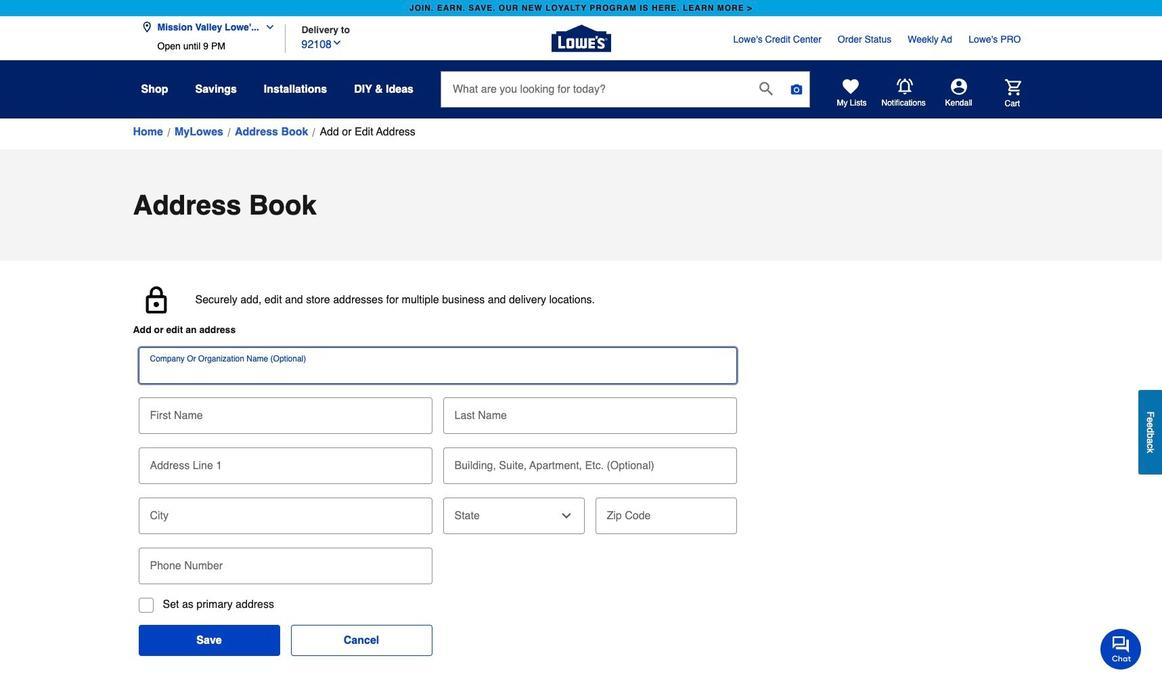 Task type: vqa. For each thing, say whether or not it's contained in the screenshot.
"location" icon
yes



Task type: locate. For each thing, give the bounding box(es) containing it.
camera image
[[790, 83, 804, 96]]

None search field
[[441, 71, 811, 120]]

chat invite button image
[[1101, 629, 1143, 670]]

lowe's home improvement notification center image
[[897, 79, 913, 95]]

0 horizontal spatial chevron down image
[[259, 22, 276, 33]]

lowe's home improvement logo image
[[552, 8, 611, 68]]

line2 text field
[[449, 448, 732, 477]]

chevron down image
[[259, 22, 276, 33], [332, 37, 343, 48]]

0 vertical spatial chevron down image
[[259, 22, 276, 33]]

postalCode text field
[[601, 498, 732, 528]]

1 vertical spatial chevron down image
[[332, 37, 343, 48]]

lowe's home improvement lists image
[[843, 79, 859, 95]]

main content
[[0, 119, 1163, 679]]



Task type: describe. For each thing, give the bounding box(es) containing it.
search image
[[760, 82, 773, 95]]

location image
[[141, 22, 152, 33]]

1 horizontal spatial chevron down image
[[332, 37, 343, 48]]

Search Query text field
[[442, 72, 749, 107]]

phoneNumber text field
[[144, 548, 427, 578]]

FirstName text field
[[144, 398, 427, 427]]

line1 text field
[[144, 448, 427, 477]]

City text field
[[144, 498, 427, 528]]

companyName text field
[[144, 364, 732, 377]]

LastName text field
[[449, 398, 732, 427]]

lowe's home improvement cart image
[[1005, 79, 1022, 95]]



